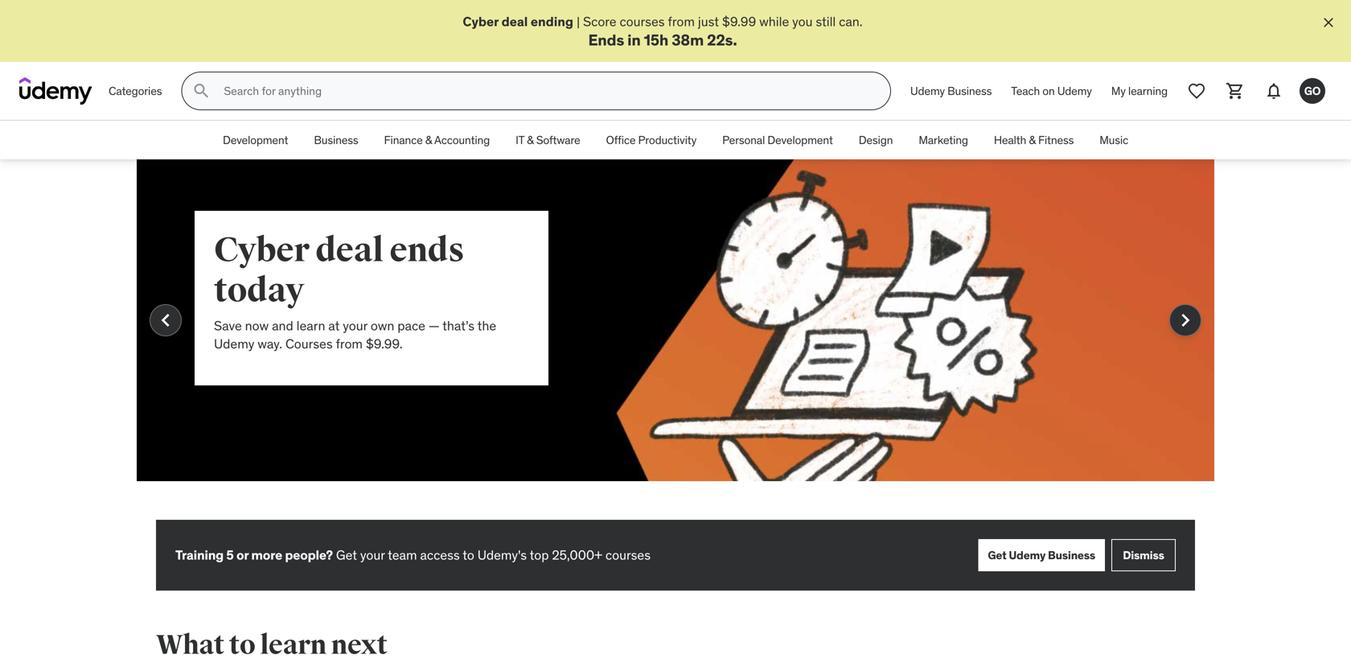 Task type: locate. For each thing, give the bounding box(es) containing it.
can.
[[839, 13, 863, 30]]

deal left ending
[[502, 13, 528, 30]]

still
[[816, 13, 836, 30]]

to
[[463, 547, 475, 563], [229, 629, 255, 662]]

training
[[175, 547, 224, 563]]

cyber
[[463, 13, 499, 30], [214, 229, 310, 271]]

productivity
[[638, 133, 697, 147]]

1 horizontal spatial development
[[768, 133, 833, 147]]

fitness
[[1039, 133, 1074, 147]]

& right the health
[[1029, 133, 1036, 147]]

0 horizontal spatial &
[[425, 133, 432, 147]]

from inside cyber deal ending | score courses from just $9.99 while you still can. ends in 15h 38m 22s .
[[668, 13, 695, 30]]

0 vertical spatial from
[[668, 13, 695, 30]]

learn
[[297, 318, 325, 334], [260, 629, 326, 662]]

cyber for |
[[463, 13, 499, 30]]

1 horizontal spatial from
[[668, 13, 695, 30]]

business up marketing
[[948, 84, 992, 98]]

from
[[668, 13, 695, 30], [336, 336, 363, 352]]

get udemy business
[[988, 548, 1096, 562]]

udemy
[[911, 84, 945, 98], [1058, 84, 1093, 98], [214, 336, 255, 352], [1009, 548, 1046, 562]]

office
[[606, 133, 636, 147]]

deal
[[502, 13, 528, 30], [316, 229, 384, 271]]

3 & from the left
[[1029, 133, 1036, 147]]

courses
[[620, 13, 665, 30], [606, 547, 651, 563]]

get udemy business link
[[979, 539, 1106, 571]]

in
[[628, 30, 641, 49]]

$9.99.
[[366, 336, 403, 352]]

.
[[733, 30, 737, 49]]

learning
[[1129, 84, 1168, 98]]

1 horizontal spatial deal
[[502, 13, 528, 30]]

0 horizontal spatial to
[[229, 629, 255, 662]]

office productivity
[[606, 133, 697, 147]]

your right at
[[343, 318, 368, 334]]

you
[[793, 13, 813, 30]]

1 vertical spatial business
[[314, 133, 358, 147]]

music
[[1100, 133, 1129, 147]]

deal inside cyber deal ending | score courses from just $9.99 while you still can. ends in 15h 38m 22s .
[[502, 13, 528, 30]]

development link
[[210, 121, 301, 159]]

courses inside cyber deal ending | score courses from just $9.99 while you still can. ends in 15h 38m 22s .
[[620, 13, 665, 30]]

learn left "next"
[[260, 629, 326, 662]]

deal inside cyber deal ends today save now and learn at your own pace — that's the udemy way. courses from $9.99.
[[316, 229, 384, 271]]

marketing
[[919, 133, 969, 147]]

business left the finance
[[314, 133, 358, 147]]

udemy image
[[19, 77, 93, 105]]

cyber inside cyber deal ends today save now and learn at your own pace — that's the udemy way. courses from $9.99.
[[214, 229, 310, 271]]

0 horizontal spatial development
[[223, 133, 288, 147]]

ending
[[531, 13, 574, 30]]

cyber left ending
[[463, 13, 499, 30]]

learn up courses
[[297, 318, 325, 334]]

music link
[[1087, 121, 1142, 159]]

0 horizontal spatial from
[[336, 336, 363, 352]]

design link
[[846, 121, 906, 159]]

1 vertical spatial your
[[360, 547, 385, 563]]

1 vertical spatial to
[[229, 629, 255, 662]]

business
[[948, 84, 992, 98], [314, 133, 358, 147], [1048, 548, 1096, 562]]

pace
[[398, 318, 426, 334]]

1 & from the left
[[425, 133, 432, 147]]

previous image
[[153, 308, 179, 333]]

Search for anything text field
[[221, 77, 871, 105]]

2 vertical spatial business
[[1048, 548, 1096, 562]]

2 horizontal spatial &
[[1029, 133, 1036, 147]]

1 horizontal spatial business
[[948, 84, 992, 98]]

0 vertical spatial courses
[[620, 13, 665, 30]]

deal up at
[[316, 229, 384, 271]]

1 horizontal spatial get
[[988, 548, 1007, 562]]

software
[[536, 133, 581, 147]]

0 vertical spatial business
[[948, 84, 992, 98]]

udemy business
[[911, 84, 992, 98]]

my learning
[[1112, 84, 1168, 98]]

0 horizontal spatial deal
[[316, 229, 384, 271]]

from up the 15h 38m 22s
[[668, 13, 695, 30]]

& right it
[[527, 133, 534, 147]]

25,000+
[[552, 547, 603, 563]]

1 vertical spatial courses
[[606, 547, 651, 563]]

business inside 'get udemy business' link
[[1048, 548, 1096, 562]]

from down at
[[336, 336, 363, 352]]

1 horizontal spatial cyber
[[463, 13, 499, 30]]

it & software
[[516, 133, 581, 147]]

my learning link
[[1102, 72, 1178, 110]]

what to learn next
[[156, 629, 388, 662]]

deal for ending
[[502, 13, 528, 30]]

just
[[698, 13, 719, 30]]

more
[[251, 547, 282, 563]]

to right access
[[463, 547, 475, 563]]

carousel element
[[137, 159, 1215, 520]]

design
[[859, 133, 893, 147]]

ends
[[390, 229, 464, 271]]

own
[[371, 318, 395, 334]]

to right what
[[229, 629, 255, 662]]

today
[[214, 270, 304, 312]]

people?
[[285, 547, 333, 563]]

courses up "in"
[[620, 13, 665, 30]]

0 horizontal spatial business
[[314, 133, 358, 147]]

courses
[[285, 336, 333, 352]]

next
[[331, 629, 388, 662]]

teach
[[1012, 84, 1040, 98]]

business left dismiss
[[1048, 548, 1096, 562]]

the
[[478, 318, 497, 334]]

& right the finance
[[425, 133, 432, 147]]

your left team
[[360, 547, 385, 563]]

close image
[[1321, 14, 1337, 31]]

office productivity link
[[593, 121, 710, 159]]

2 & from the left
[[527, 133, 534, 147]]

0 horizontal spatial cyber
[[214, 229, 310, 271]]

&
[[425, 133, 432, 147], [527, 133, 534, 147], [1029, 133, 1036, 147]]

personal development
[[723, 133, 833, 147]]

save
[[214, 318, 242, 334]]

deal for ends
[[316, 229, 384, 271]]

0 vertical spatial to
[[463, 547, 475, 563]]

1 vertical spatial cyber
[[214, 229, 310, 271]]

0 vertical spatial cyber
[[463, 13, 499, 30]]

your
[[343, 318, 368, 334], [360, 547, 385, 563]]

teach on udemy link
[[1002, 72, 1102, 110]]

now
[[245, 318, 269, 334]]

& for fitness
[[1029, 133, 1036, 147]]

health & fitness
[[994, 133, 1074, 147]]

1 vertical spatial deal
[[316, 229, 384, 271]]

1 horizontal spatial to
[[463, 547, 475, 563]]

business inside udemy business link
[[948, 84, 992, 98]]

0 vertical spatial deal
[[502, 13, 528, 30]]

cyber inside cyber deal ending | score courses from just $9.99 while you still can. ends in 15h 38m 22s .
[[463, 13, 499, 30]]

personal development link
[[710, 121, 846, 159]]

cyber up now
[[214, 229, 310, 271]]

0 vertical spatial your
[[343, 318, 368, 334]]

cyber for today
[[214, 229, 310, 271]]

courses right 25,000+
[[606, 547, 651, 563]]

get
[[336, 547, 357, 563], [988, 548, 1007, 562]]

2 horizontal spatial business
[[1048, 548, 1096, 562]]

1 horizontal spatial &
[[527, 133, 534, 147]]

business link
[[301, 121, 371, 159]]

development
[[223, 133, 288, 147], [768, 133, 833, 147]]

0 vertical spatial learn
[[297, 318, 325, 334]]

1 vertical spatial from
[[336, 336, 363, 352]]



Task type: describe. For each thing, give the bounding box(es) containing it.
udemy's
[[478, 547, 527, 563]]

it & software link
[[503, 121, 593, 159]]

accounting
[[435, 133, 490, 147]]

at
[[329, 318, 340, 334]]

my
[[1112, 84, 1126, 98]]

learn inside cyber deal ends today save now and learn at your own pace — that's the udemy way. courses from $9.99.
[[297, 318, 325, 334]]

udemy inside cyber deal ends today save now and learn at your own pace — that's the udemy way. courses from $9.99.
[[214, 336, 255, 352]]

top
[[530, 547, 549, 563]]

categories button
[[99, 72, 172, 110]]

& for accounting
[[425, 133, 432, 147]]

ends
[[589, 30, 624, 49]]

or
[[237, 547, 249, 563]]

teach on udemy
[[1012, 84, 1093, 98]]

health
[[994, 133, 1027, 147]]

marketing link
[[906, 121, 982, 159]]

finance & accounting
[[384, 133, 490, 147]]

and
[[272, 318, 294, 334]]

5
[[226, 547, 234, 563]]

dismiss button
[[1112, 539, 1176, 571]]

$9.99
[[722, 13, 757, 30]]

categories
[[109, 84, 162, 98]]

finance
[[384, 133, 423, 147]]

your inside cyber deal ends today save now and learn at your own pace — that's the udemy way. courses from $9.99.
[[343, 318, 368, 334]]

notifications image
[[1265, 81, 1284, 101]]

|
[[577, 13, 580, 30]]

health & fitness link
[[982, 121, 1087, 159]]

while
[[760, 13, 790, 30]]

0 horizontal spatial get
[[336, 547, 357, 563]]

1 development from the left
[[223, 133, 288, 147]]

& for software
[[527, 133, 534, 147]]

dismiss
[[1123, 548, 1165, 562]]

what
[[156, 629, 224, 662]]

that's
[[443, 318, 475, 334]]

it
[[516, 133, 525, 147]]

business inside business link
[[314, 133, 358, 147]]

finance & accounting link
[[371, 121, 503, 159]]

1 vertical spatial learn
[[260, 629, 326, 662]]

15h 38m 22s
[[644, 30, 733, 49]]

score
[[583, 13, 617, 30]]

from inside cyber deal ends today save now and learn at your own pace — that's the udemy way. courses from $9.99.
[[336, 336, 363, 352]]

access
[[420, 547, 460, 563]]

wishlist image
[[1188, 81, 1207, 101]]

shopping cart with 0 items image
[[1226, 81, 1246, 101]]

personal
[[723, 133, 765, 147]]

submit search image
[[192, 81, 211, 101]]

—
[[429, 318, 440, 334]]

way.
[[258, 336, 282, 352]]

training 5 or more people? get your team access to udemy's top 25,000+ courses
[[175, 547, 651, 563]]

go
[[1305, 84, 1321, 98]]

team
[[388, 547, 417, 563]]

next image
[[1173, 308, 1199, 333]]

2 development from the left
[[768, 133, 833, 147]]

cyber deal ending | score courses from just $9.99 while you still can. ends in 15h 38m 22s .
[[463, 13, 863, 49]]

udemy business link
[[901, 72, 1002, 110]]

on
[[1043, 84, 1055, 98]]

cyber deal ends today save now and learn at your own pace — that's the udemy way. courses from $9.99.
[[214, 229, 497, 352]]

go link
[[1294, 72, 1332, 110]]



Task type: vqa. For each thing, say whether or not it's contained in the screenshot.
Deal inside 'cyber deal ends today save now and learn at your own pace — that's the udemy way. courses from $9.99.'
yes



